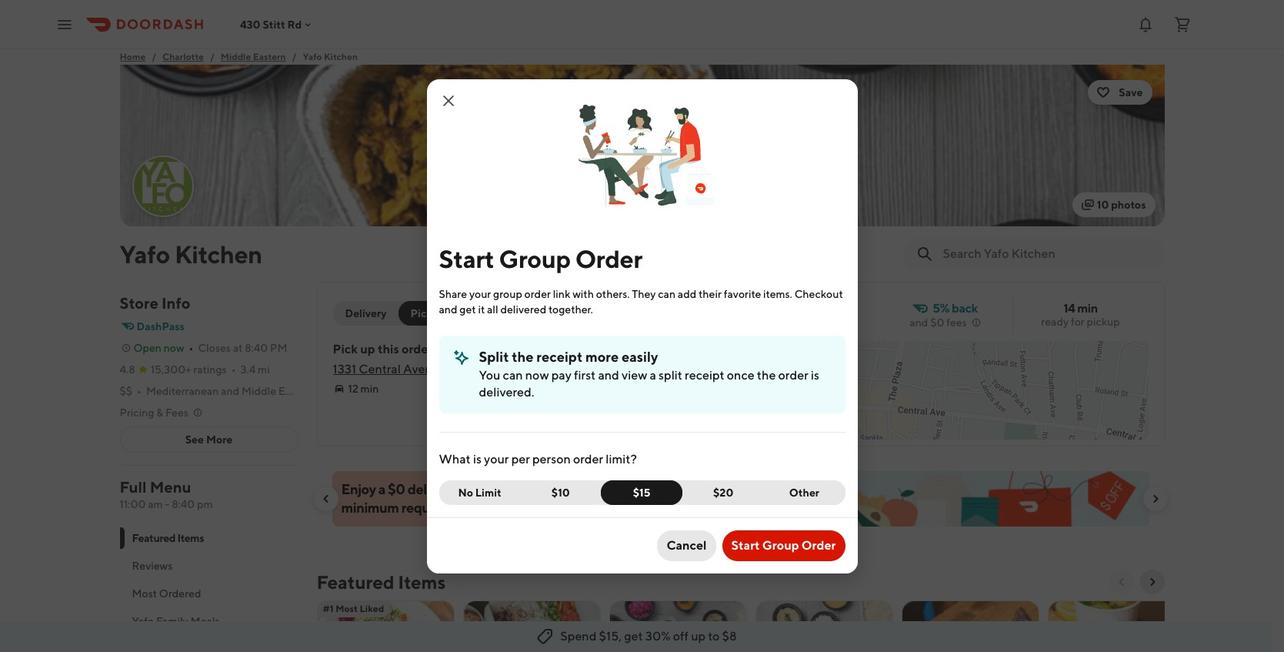 Task type: vqa. For each thing, say whether or not it's contained in the screenshot.
Whole's the free-
no



Task type: locate. For each thing, give the bounding box(es) containing it.
get right $15,
[[625, 629, 643, 644]]

1 horizontal spatial most
[[336, 603, 358, 614]]

Pickup radio
[[398, 301, 458, 326]]

family
[[156, 615, 188, 627]]

the
[[512, 348, 534, 365], [757, 368, 776, 382]]

featured
[[132, 532, 176, 544], [317, 571, 395, 593]]

the right split
[[512, 348, 534, 365]]

now
[[164, 342, 184, 354], [526, 368, 549, 382]]

yafo up store
[[120, 239, 170, 269]]

0 vertical spatial $0
[[931, 316, 945, 329]]

eastern down 430 stitt rd
[[253, 51, 286, 62]]

1 vertical spatial •
[[231, 363, 236, 376]]

kitchen
[[324, 51, 358, 62], [175, 239, 262, 269]]

1 vertical spatial first
[[529, 481, 553, 497]]

and
[[439, 303, 458, 315], [910, 316, 929, 329], [598, 368, 620, 382], [221, 385, 240, 397]]

yafo kitchen image
[[120, 65, 1165, 226], [134, 157, 192, 216]]

featured up the #1 most liked
[[317, 571, 395, 593]]

previous button of carousel image
[[1116, 576, 1128, 588]]

0 vertical spatial 8:40
[[245, 342, 268, 354]]

2 vertical spatial order
[[802, 538, 836, 552]]

8:40 right the -
[[172, 498, 195, 510]]

0 vertical spatial receipt
[[537, 348, 583, 365]]

first right pay
[[574, 368, 596, 382]]

2 vertical spatial yafo
[[132, 615, 154, 627]]

• right $$
[[137, 385, 142, 397]]

2 horizontal spatial •
[[231, 363, 236, 376]]

avenue
[[403, 362, 447, 376]]

order up avenue
[[402, 342, 433, 356]]

8:40 right at
[[245, 342, 268, 354]]

your right on
[[499, 481, 526, 497]]

middle for and
[[242, 385, 276, 397]]

$8
[[723, 629, 737, 644]]

start up share
[[439, 244, 495, 273]]

1 vertical spatial receipt
[[685, 368, 725, 382]]

min right the 14
[[1078, 301, 1098, 316]]

1 vertical spatial up
[[692, 629, 706, 644]]

easily
[[622, 348, 658, 365]]

0 vertical spatial order
[[576, 244, 643, 273]]

pay
[[552, 368, 572, 382]]

yafo inside button
[[132, 615, 154, 627]]

• left 3.4
[[231, 363, 236, 376]]

see more
[[185, 433, 233, 446]]

link
[[553, 288, 571, 300]]

2 vertical spatial your
[[499, 481, 526, 497]]

can left add
[[658, 288, 676, 300]]

• up 15,300+ ratings •
[[189, 342, 194, 354]]

0 horizontal spatial up
[[360, 342, 375, 356]]

1 horizontal spatial a
[[650, 368, 657, 382]]

open now
[[134, 342, 184, 354]]

your
[[470, 288, 491, 300], [484, 452, 509, 466], [499, 481, 526, 497]]

can up delivered.
[[503, 368, 523, 382]]

14 min ready for pickup
[[1042, 301, 1121, 328]]

1 horizontal spatial start
[[732, 538, 760, 552]]

• closes at 8:40 pm
[[189, 342, 288, 354]]

yafo down "430 stitt rd" popup button
[[303, 51, 322, 62]]

1 vertical spatial order
[[514, 307, 544, 320]]

1 vertical spatial most
[[336, 603, 358, 614]]

0 vertical spatial featured
[[132, 532, 176, 544]]

0 horizontal spatial most
[[132, 587, 157, 600]]

see
[[185, 433, 204, 446]]

first inside split the receipt more easily you can now pay first and view a split receipt once the order is delivered.
[[574, 368, 596, 382]]

1 horizontal spatial now
[[526, 368, 549, 382]]

yafo for family
[[132, 615, 154, 627]]

ready
[[1042, 316, 1069, 328]]

1 vertical spatial kitchen
[[175, 239, 262, 269]]

start group order down other
[[732, 538, 836, 552]]

receipt
[[537, 348, 583, 365], [685, 368, 725, 382]]

map region
[[413, 246, 1201, 443]]

save
[[1120, 86, 1144, 99]]

a inside split the receipt more easily you can now pay first and view a split receipt once the order is delivered.
[[650, 368, 657, 382]]

more
[[586, 348, 619, 365]]

order methods option group
[[333, 301, 458, 326]]

group up "link"
[[499, 244, 571, 273]]

8:40 inside full menu 11:00 am - 8:40 pm
[[172, 498, 195, 510]]

1 horizontal spatial first
[[574, 368, 596, 382]]

1 vertical spatial items
[[398, 571, 446, 593]]

can inside "share your group order link with others. they can add their favorite items. checkout and get it all delivered together."
[[658, 288, 676, 300]]

0 horizontal spatial can
[[503, 368, 523, 382]]

middle down 430
[[221, 51, 251, 62]]

can
[[658, 288, 676, 300], [503, 368, 523, 382]]

0 horizontal spatial /
[[152, 51, 156, 62]]

items up #1 most liked button
[[398, 571, 446, 593]]

at:
[[435, 342, 450, 356]]

1 horizontal spatial can
[[658, 288, 676, 300]]

featured items
[[132, 532, 204, 544], [317, 571, 446, 593]]

0 vertical spatial up
[[360, 342, 375, 356]]

$5
[[593, 481, 609, 497]]

mediterranean
[[146, 385, 219, 397]]

together.
[[549, 303, 593, 315]]

1 horizontal spatial get
[[625, 629, 643, 644]]

featured up reviews
[[132, 532, 176, 544]]

up left this
[[360, 342, 375, 356]]

0 horizontal spatial first
[[529, 481, 553, 497]]

0 horizontal spatial $0
[[388, 481, 405, 497]]

0 vertical spatial a
[[650, 368, 657, 382]]

1 horizontal spatial min
[[1078, 301, 1098, 316]]

0 horizontal spatial items
[[177, 532, 204, 544]]

0 vertical spatial most
[[132, 587, 157, 600]]

delivered
[[501, 303, 547, 315]]

order down the other button
[[802, 538, 836, 552]]

0 vertical spatial min
[[1078, 301, 1098, 316]]

0 vertical spatial yafo
[[303, 51, 322, 62]]

/
[[152, 51, 156, 62], [210, 51, 215, 62], [292, 51, 297, 62]]

start group order up "link"
[[439, 244, 643, 273]]

order up "delivered"
[[525, 288, 551, 300]]

1 horizontal spatial /
[[210, 51, 215, 62]]

3 / from the left
[[292, 51, 297, 62]]

430 stitt rd button
[[240, 18, 314, 30]]

a up minimum
[[379, 481, 386, 497]]

featured items up liked
[[317, 571, 446, 593]]

0 vertical spatial featured items
[[132, 532, 204, 544]]

0 horizontal spatial order
[[514, 307, 544, 320]]

most right "#1"
[[336, 603, 358, 614]]

1 vertical spatial $0
[[388, 481, 405, 497]]

receipt up pay
[[537, 348, 583, 365]]

start down $20
[[732, 538, 760, 552]]

order right once
[[779, 368, 809, 382]]

reviews
[[132, 560, 173, 572]]

1 horizontal spatial •
[[189, 342, 194, 354]]

start group order dialog
[[427, 79, 858, 573]]

1 horizontal spatial is
[[811, 368, 820, 382]]

0 vertical spatial eastern
[[253, 51, 286, 62]]

1 vertical spatial min
[[361, 383, 379, 395]]

and down share
[[439, 303, 458, 315]]

a left the split
[[650, 368, 657, 382]]

group down group
[[480, 307, 512, 320]]

1 vertical spatial middle
[[242, 385, 276, 397]]

most down reviews
[[132, 587, 157, 600]]

12
[[348, 383, 359, 395]]

start
[[439, 244, 495, 273], [732, 538, 760, 552]]

0 horizontal spatial 8:40
[[172, 498, 195, 510]]

0 vertical spatial middle
[[221, 51, 251, 62]]

/ right home on the left of the page
[[152, 51, 156, 62]]

0 horizontal spatial the
[[512, 348, 534, 365]]

0 vertical spatial your
[[470, 288, 491, 300]]

pickup
[[411, 307, 446, 320]]

is right once
[[811, 368, 820, 382]]

powered by google image
[[466, 417, 512, 433]]

save button
[[1089, 80, 1153, 105]]

is right what
[[473, 452, 482, 466]]

featured items up reviews
[[132, 532, 204, 544]]

0 vertical spatial first
[[574, 368, 596, 382]]

$0 up minimum
[[388, 481, 405, 497]]

0 horizontal spatial featured items
[[132, 532, 204, 544]]

1 vertical spatial now
[[526, 368, 549, 382]]

1 vertical spatial start group order
[[732, 538, 836, 552]]

1 vertical spatial can
[[503, 368, 523, 382]]

/ down rd
[[292, 51, 297, 62]]

fee
[[459, 481, 478, 497]]

1 vertical spatial your
[[484, 452, 509, 466]]

3.4
[[241, 363, 256, 376]]

1 vertical spatial yafo
[[120, 239, 170, 269]]

enjoy a $0 delivery fee on your first order, $5 subtotal minimum required.
[[341, 481, 662, 516]]

get inside "share your group order link with others. they can add their favorite items. checkout and get it all delivered together."
[[460, 303, 476, 315]]

11:00
[[120, 498, 146, 510]]

open
[[134, 342, 162, 354]]

next button of carousel image
[[1150, 493, 1162, 505], [1147, 576, 1159, 588]]

0 horizontal spatial min
[[361, 383, 379, 395]]

1 vertical spatial 8:40
[[172, 498, 195, 510]]

$0
[[931, 316, 945, 329], [388, 481, 405, 497]]

/ right charlotte
[[210, 51, 215, 62]]

home link
[[120, 49, 146, 65]]

2 horizontal spatial /
[[292, 51, 297, 62]]

yafo left family
[[132, 615, 154, 627]]

delivery
[[408, 481, 456, 497]]

order up "others."
[[576, 244, 643, 273]]

$0 down 5%
[[931, 316, 945, 329]]

split the receipt more easily you can now pay first and view a split receipt once the order is delivered.
[[479, 348, 820, 399]]

start group order inside button
[[732, 538, 836, 552]]

1 horizontal spatial featured
[[317, 571, 395, 593]]

get left it
[[460, 303, 476, 315]]

charlotte link
[[163, 49, 204, 65]]

1 vertical spatial featured
[[317, 571, 395, 593]]

1 horizontal spatial featured items
[[317, 571, 446, 593]]

0 vertical spatial is
[[811, 368, 820, 382]]

2 vertical spatial •
[[137, 385, 142, 397]]

and down more
[[598, 368, 620, 382]]

start group order button
[[723, 530, 846, 561]]

min for 12
[[361, 383, 379, 395]]

1 vertical spatial a
[[379, 481, 386, 497]]

eastern
[[253, 51, 286, 62], [279, 385, 316, 397]]

min inside 14 min ready for pickup
[[1078, 301, 1098, 316]]

order
[[525, 288, 551, 300], [402, 342, 433, 356], [779, 368, 809, 382], [573, 452, 604, 466]]

receipt right the split
[[685, 368, 725, 382]]

open menu image
[[55, 15, 74, 33]]

1 / from the left
[[152, 51, 156, 62]]

eastern for /
[[253, 51, 286, 62]]

group order button
[[470, 301, 553, 326]]

first down what is your per person order limit?
[[529, 481, 553, 497]]

min right 12
[[361, 383, 379, 395]]

0 horizontal spatial start group order
[[439, 244, 643, 273]]

up inside pick up this order at: 1331 central avenue
[[360, 342, 375, 356]]

1 horizontal spatial receipt
[[685, 368, 725, 382]]

favorite
[[724, 288, 762, 300]]

$20 button
[[674, 480, 765, 505]]

group down other
[[763, 538, 800, 552]]

and inside split the receipt more easily you can now pay first and view a split receipt once the order is delivered.
[[598, 368, 620, 382]]

0 horizontal spatial get
[[460, 303, 476, 315]]

a
[[650, 368, 657, 382], [379, 481, 386, 497]]

they
[[632, 288, 656, 300]]

the right once
[[757, 368, 776, 382]]

8:40
[[245, 342, 268, 354], [172, 498, 195, 510]]

1 horizontal spatial up
[[692, 629, 706, 644]]

1 vertical spatial start
[[732, 538, 760, 552]]

-
[[165, 498, 170, 510]]

cancel button
[[658, 530, 716, 561]]

1 vertical spatial eastern
[[279, 385, 316, 397]]

2 / from the left
[[210, 51, 215, 62]]

per
[[512, 452, 530, 466]]

yafo for kitchen
[[120, 239, 170, 269]]

most ordered
[[132, 587, 201, 600]]

spend
[[561, 629, 597, 644]]

1 vertical spatial the
[[757, 368, 776, 382]]

0 horizontal spatial kitchen
[[175, 239, 262, 269]]

order up $5
[[573, 452, 604, 466]]

middle down 3.4 mi
[[242, 385, 276, 397]]

now left pay
[[526, 368, 549, 382]]

1 horizontal spatial start group order
[[732, 538, 836, 552]]

$15,
[[599, 629, 622, 644]]

fees
[[165, 407, 188, 419]]

0 horizontal spatial receipt
[[537, 348, 583, 365]]

select promotional banner element
[[707, 527, 775, 554]]

order down group
[[514, 307, 544, 320]]

up
[[360, 342, 375, 356], [692, 629, 706, 644]]

up left the to
[[692, 629, 706, 644]]

what
[[439, 452, 471, 466]]

min
[[1078, 301, 1098, 316], [361, 383, 379, 395]]

required.
[[402, 500, 457, 516]]

1 horizontal spatial the
[[757, 368, 776, 382]]

0 horizontal spatial now
[[164, 342, 184, 354]]

0 horizontal spatial start
[[439, 244, 495, 273]]

split the receipt more easily status
[[439, 335, 846, 413]]

fees
[[947, 316, 968, 329]]

•
[[189, 342, 194, 354], [231, 363, 236, 376], [137, 385, 142, 397]]

eastern for street
[[279, 385, 316, 397]]

eastern left street on the left bottom
[[279, 385, 316, 397]]

0 vertical spatial start
[[439, 244, 495, 273]]

0 vertical spatial get
[[460, 303, 476, 315]]

your up it
[[470, 288, 491, 300]]

group of people ordering together image
[[566, 79, 719, 231]]

1 horizontal spatial items
[[398, 571, 446, 593]]

1 vertical spatial is
[[473, 452, 482, 466]]

1 horizontal spatial order
[[576, 244, 643, 273]]

your left 'per'
[[484, 452, 509, 466]]

0 vertical spatial kitchen
[[324, 51, 358, 62]]

now up 15,300+
[[164, 342, 184, 354]]

10
[[1098, 199, 1110, 211]]

items up reviews button
[[177, 532, 204, 544]]

0 vertical spatial now
[[164, 342, 184, 354]]

0 horizontal spatial a
[[379, 481, 386, 497]]

14
[[1064, 301, 1076, 316]]



Task type: describe. For each thing, give the bounding box(es) containing it.
and inside "share your group order link with others. they can add their favorite items. checkout and get it all delivered together."
[[439, 303, 458, 315]]

middle for /
[[221, 51, 251, 62]]

once
[[727, 368, 755, 382]]

order inside "share your group order link with others. they can add their favorite items. checkout and get it all delivered together."
[[525, 288, 551, 300]]

more
[[206, 433, 233, 446]]

start inside button
[[732, 538, 760, 552]]

0 vertical spatial group
[[499, 244, 571, 273]]

notification bell image
[[1137, 15, 1156, 33]]

2 vertical spatial group
[[763, 538, 800, 552]]

most inside button
[[336, 603, 358, 614]]

limit?
[[606, 452, 637, 466]]

yafo family meals
[[132, 615, 220, 627]]

at
[[233, 342, 243, 354]]

middle eastern link
[[221, 49, 286, 65]]

menu
[[150, 478, 191, 496]]

store
[[120, 294, 158, 312]]

home / charlotte / middle eastern / yafo kitchen
[[120, 51, 358, 62]]

can inside split the receipt more easily you can now pay first and view a split receipt once the order is delivered.
[[503, 368, 523, 382]]

what is your per person order limit? option group
[[439, 480, 846, 505]]

min for 14
[[1078, 301, 1098, 316]]

$10
[[552, 486, 570, 499]]

items.
[[764, 288, 793, 300]]

pricing
[[120, 407, 154, 419]]

first inside "enjoy a $0 delivery fee on your first order, $5 subtotal minimum required."
[[529, 481, 553, 497]]

1 horizontal spatial $0
[[931, 316, 945, 329]]

what is your per person order limit?
[[439, 452, 637, 466]]

1331 central avenue link
[[333, 362, 447, 376]]

0 vertical spatial start group order
[[439, 244, 643, 273]]

and left fees in the right of the page
[[910, 316, 929, 329]]

spend $15, get 30% off up to $8
[[561, 629, 737, 644]]

12 min
[[348, 383, 379, 395]]

items inside heading
[[398, 571, 446, 593]]

3.4 mi
[[241, 363, 270, 376]]

home
[[120, 51, 146, 62]]

store info
[[120, 294, 191, 312]]

30%
[[646, 629, 671, 644]]

cancel
[[667, 538, 707, 552]]

1 vertical spatial get
[[625, 629, 643, 644]]

pickup
[[1087, 316, 1121, 328]]

and down ratings on the left
[[221, 385, 240, 397]]

featured items heading
[[317, 570, 446, 594]]

with
[[573, 288, 594, 300]]

food
[[351, 385, 376, 397]]

4.8
[[120, 363, 135, 376]]

group order
[[480, 307, 544, 320]]

&
[[156, 407, 163, 419]]

share your group order link with others. they can add their favorite items. checkout and get it all delivered together.
[[439, 288, 844, 315]]

back
[[952, 301, 978, 316]]

0 vertical spatial •
[[189, 342, 194, 354]]

on
[[481, 481, 496, 497]]

1 vertical spatial featured items
[[317, 571, 446, 593]]

430 stitt rd
[[240, 18, 302, 30]]

1331
[[333, 362, 357, 376]]

most inside "button"
[[132, 587, 157, 600]]

checkout
[[795, 288, 844, 300]]

order,
[[555, 481, 590, 497]]

closes
[[198, 342, 231, 354]]

$0 inside "enjoy a $0 delivery fee on your first order, $5 subtotal minimum required."
[[388, 481, 405, 497]]

15,300+ ratings •
[[151, 363, 236, 376]]

#1 most liked
[[323, 603, 384, 614]]

0 vertical spatial items
[[177, 532, 204, 544]]

Item Search search field
[[944, 246, 1153, 263]]

yafo kitchen
[[120, 239, 262, 269]]

close start group order image
[[439, 91, 458, 110]]

1 horizontal spatial 8:40
[[245, 342, 268, 354]]

No Limit button
[[439, 480, 521, 505]]

photos
[[1112, 199, 1147, 211]]

pm
[[197, 498, 213, 510]]

subtotal
[[611, 481, 662, 497]]

$10 button
[[520, 480, 611, 505]]

is inside split the receipt more easily you can now pay first and view a split receipt once the order is delivered.
[[811, 368, 820, 382]]

1 vertical spatial next button of carousel image
[[1147, 576, 1159, 588]]

ordered
[[159, 587, 201, 600]]

0 horizontal spatial •
[[137, 385, 142, 397]]

delivered.
[[479, 385, 535, 399]]

minimum
[[341, 500, 399, 516]]

limit
[[476, 486, 502, 499]]

order inside split the receipt more easily you can now pay first and view a split receipt once the order is delivered.
[[779, 368, 809, 382]]

this
[[378, 342, 399, 356]]

#1 most liked button
[[317, 601, 455, 652]]

most ordered button
[[120, 580, 298, 607]]

rd
[[288, 18, 302, 30]]

off
[[674, 629, 689, 644]]

dashpass
[[137, 320, 185, 333]]

0 items, open order cart image
[[1174, 15, 1193, 33]]

yafo family meals button
[[120, 607, 298, 635]]

Other button
[[764, 480, 846, 505]]

430
[[240, 18, 261, 30]]

other
[[790, 486, 820, 499]]

their
[[699, 288, 722, 300]]

stitt
[[263, 18, 285, 30]]

#1
[[323, 603, 334, 614]]

order inside pick up this order at: 1331 central avenue
[[402, 342, 433, 356]]

0 vertical spatial the
[[512, 348, 534, 365]]

central
[[359, 362, 401, 376]]

previous button of carousel image
[[320, 493, 332, 505]]

view
[[622, 368, 648, 382]]

0 vertical spatial next button of carousel image
[[1150, 493, 1162, 505]]

featured inside heading
[[317, 571, 395, 593]]

your inside "share your group order link with others. they can add their favorite items. checkout and get it all delivered together."
[[470, 288, 491, 300]]

$$
[[120, 385, 132, 397]]

pick
[[333, 342, 358, 356]]

0 horizontal spatial is
[[473, 452, 482, 466]]

full
[[120, 478, 147, 496]]

1 vertical spatial group
[[480, 307, 512, 320]]

2 horizontal spatial order
[[802, 538, 836, 552]]

a inside "enjoy a $0 delivery fee on your first order, $5 subtotal minimum required."
[[379, 481, 386, 497]]

now inside split the receipt more easily you can now pay first and view a split receipt once the order is delivered.
[[526, 368, 549, 382]]

your inside "enjoy a $0 delivery fee on your first order, $5 subtotal minimum required."
[[499, 481, 526, 497]]

all
[[487, 303, 499, 315]]

meals
[[191, 615, 220, 627]]

person
[[533, 452, 571, 466]]

to
[[709, 629, 720, 644]]

$20
[[714, 486, 734, 499]]

1 horizontal spatial kitchen
[[324, 51, 358, 62]]

0 horizontal spatial featured
[[132, 532, 176, 544]]

Delivery radio
[[333, 301, 408, 326]]

split
[[659, 368, 683, 382]]

$15 button
[[601, 480, 683, 505]]

charlotte
[[163, 51, 204, 62]]

you
[[479, 368, 501, 382]]

5% back
[[933, 301, 978, 316]]

split
[[479, 348, 509, 365]]

for
[[1072, 316, 1085, 328]]

info
[[162, 294, 191, 312]]



